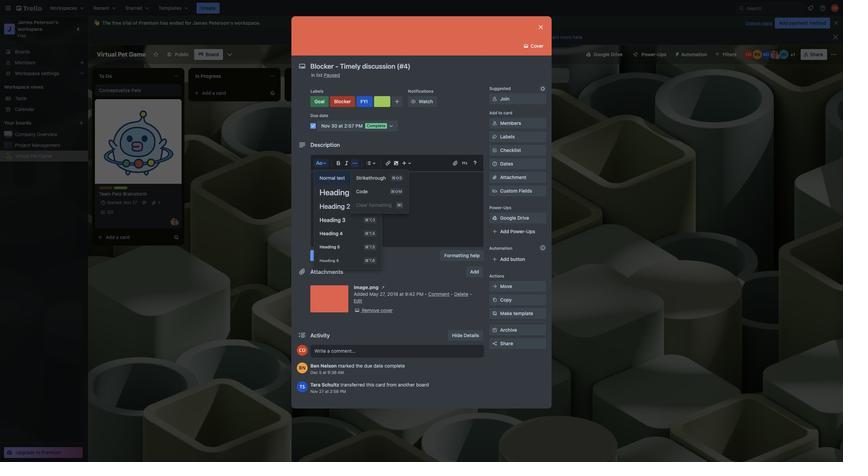 Task type: describe. For each thing, give the bounding box(es) containing it.
me/us.
[[353, 179, 367, 185]]

join
[[500, 96, 510, 102]]

power- inside button
[[642, 52, 658, 57]]

may
[[369, 291, 378, 297]]

has
[[160, 20, 168, 26]]

tara schultz transferred this card from another board nov 27 at 2:58 pm
[[310, 382, 429, 394]]

card inside "tara schultz transferred this card from another board nov 27 at 2:58 pm"
[[376, 382, 385, 388]]

make template link
[[489, 308, 546, 319]]

heading 1 group
[[314, 171, 382, 268]]

to for upgrade to premium
[[36, 450, 40, 456]]

0 horizontal spatial google
[[500, 215, 516, 221]]

google inside "button"
[[594, 52, 610, 57]]

1 vertical spatial share
[[500, 341, 513, 347]]

sm image for archive
[[491, 327, 498, 334]]

0 vertical spatial to
[[387, 34, 392, 40]]

make
[[500, 311, 512, 317]]

sm image for move
[[491, 283, 498, 290]]

⌘⌥4
[[365, 231, 375, 236]]

⌘⌥6
[[365, 259, 375, 263]]

gary orlando (garyorlando) image
[[761, 50, 771, 59]]

1 horizontal spatial peterson's
[[209, 20, 233, 26]]

board inside "tara schultz transferred this card from another board nov 27 at 2:58 pm"
[[416, 382, 429, 388]]

james peterson's workspace link
[[18, 19, 59, 32]]

pets for team
[[112, 191, 122, 197]]

5 inside heading 1 group
[[337, 245, 340, 250]]

to for add to card
[[498, 110, 502, 116]]

pet inside text box
[[118, 51, 128, 58]]

0 vertical spatial share button
[[801, 49, 827, 60]]

star or unstar board image
[[153, 52, 159, 57]]

team pets brainstorm link
[[99, 191, 178, 198]]

nov 30
[[396, 103, 410, 108]]

cover link
[[521, 41, 548, 52]]

team task
[[114, 187, 134, 192]]

group inside editor toolbar toolbar
[[351, 171, 409, 212]]

james peterson (jamespeterson93) image
[[770, 50, 780, 59]]

google drive button
[[582, 49, 627, 60]]

1 vertical spatial fyi
[[360, 99, 368, 104]]

edit
[[354, 298, 362, 304]]

Nov 30 checkbox
[[388, 101, 412, 109]]

0 horizontal spatial pet
[[30, 153, 38, 159]]

cover
[[529, 43, 544, 49]]

make template
[[500, 311, 533, 317]]

30 for nov 30 at 2:57 pm
[[331, 123, 337, 129]]

activity
[[310, 333, 330, 339]]

0 horizontal spatial 2
[[111, 210, 113, 215]]

2 inside heading 1 group
[[346, 203, 350, 210]]

sm image inside cover link
[[523, 43, 529, 49]]

1 vertical spatial premium
[[42, 450, 61, 456]]

create
[[201, 5, 216, 11]]

1 vertical spatial members link
[[489, 118, 546, 129]]

started:
[[107, 200, 122, 205]]

button
[[510, 257, 525, 262]]

virtual inside text box
[[97, 51, 116, 58]]

Board name text field
[[94, 49, 149, 60]]

⌘⌥2
[[365, 204, 375, 209]]

list
[[316, 72, 323, 78]]

paused
[[324, 72, 340, 78]]

0 vertical spatial pm
[[355, 123, 363, 129]]

free
[[112, 20, 121, 26]]

brainstorm
[[123, 191, 147, 197]]

strikethrough
[[356, 175, 386, 181]]

search image
[[739, 5, 744, 11]]

2018
[[387, 291, 398, 297]]

1 vertical spatial color: bold lime, title: none image
[[374, 96, 390, 107]]

nov inside nov 30 checkbox
[[396, 103, 403, 108]]

0 vertical spatial premium
[[139, 20, 159, 26]]

table link
[[15, 95, 84, 102]]

⌘\
[[397, 203, 402, 207]]

0 horizontal spatial board
[[358, 34, 372, 40]]

sm image for remove cover
[[354, 307, 361, 314]]

color: bold lime, title: "team task" element
[[114, 187, 134, 192]]

👋
[[94, 20, 100, 26]]

nov inside "tara schultz transferred this card from another board nov 27 at 2:58 pm"
[[310, 389, 318, 394]]

formatting help
[[444, 253, 480, 259]]

explore plans
[[746, 21, 772, 26]]

workspace
[[4, 84, 29, 90]]

show menu image
[[831, 51, 837, 58]]

checklist link
[[489, 145, 546, 156]]

jeremy miller (jeremymiller198) image
[[779, 50, 788, 59]]

team for team task
[[114, 187, 124, 192]]

1 horizontal spatial color: bold lime, title: none image
[[432, 89, 446, 92]]

sm image for members
[[491, 120, 498, 127]]

any
[[523, 34, 531, 40]]

0 horizontal spatial goal
[[314, 99, 325, 104]]

Write a comment text field
[[310, 345, 484, 358]]

text styles image
[[315, 159, 323, 167]]

at left 9:42 at the bottom of the page
[[399, 291, 404, 297]]

comment
[[428, 291, 450, 297]]

color: yellow, title: none image
[[99, 187, 113, 189]]

👋 the free trial of premium has ended for james peterson's workspace .
[[94, 20, 261, 26]]

nov 30 at 2:57 pm
[[321, 123, 363, 129]]

sm image for copy
[[491, 297, 498, 304]]

due
[[310, 113, 318, 118]]

ended
[[169, 20, 184, 26]]

started: nov 27
[[107, 200, 137, 205]]

1 down team pets brainstorm link
[[158, 200, 160, 205]]

editor toolbar toolbar
[[314, 158, 481, 269]]

.
[[259, 20, 261, 26]]

⌘⇧m
[[391, 189, 402, 194]]

0 horizontal spatial 27
[[132, 200, 137, 205]]

mark due date as complete image
[[310, 123, 316, 129]]

0 vertical spatial board
[[410, 34, 424, 40]]

dates button
[[489, 159, 546, 169]]

filters button
[[713, 49, 739, 60]]

hide details
[[452, 333, 479, 339]]

6
[[336, 259, 339, 263]]

⌘⌥1
[[366, 190, 375, 195]]

google drive inside "button"
[[594, 52, 623, 57]]

0 vertical spatial share
[[810, 52, 823, 57]]

here
[[573, 34, 583, 40]]

conceptualize pets link
[[99, 87, 178, 94]]

game inside text box
[[129, 51, 146, 58]]

sm image up '27,'
[[380, 284, 386, 291]]

link image
[[384, 159, 392, 167]]

delete
[[454, 291, 468, 297]]

1 horizontal spatial power-
[[510, 229, 526, 235]]

1 vertical spatial color: red, title: "blocker" element
[[330, 96, 355, 107]]

members for bottom members link
[[500, 120, 521, 126]]

1 vertical spatial power-
[[489, 205, 503, 210]]

heading for heading 4
[[320, 231, 338, 237]]

sm image for suggested
[[539, 85, 546, 92]]

ben nelson marked the due date complete dec 5 at 9:38 am
[[310, 363, 405, 375]]

heading for heading 3
[[320, 217, 341, 223]]

sm image for join
[[491, 96, 498, 102]]

virtual pet game link
[[15, 153, 84, 160]]

add power-ups link
[[489, 226, 546, 237]]

at left 2:57
[[339, 123, 343, 129]]

change
[[453, 34, 470, 40]]

fields
[[519, 188, 532, 194]]

1 vertical spatial color: green, title: "goal" element
[[310, 96, 329, 107]]

heading 1
[[320, 188, 355, 197]]

custom
[[500, 188, 518, 194]]

more formatting image
[[351, 159, 359, 167]]

is inside the main content area, start typing to enter text. text field
[[328, 179, 332, 185]]

pm inside "tara schultz transferred this card from another board nov 27 at 2:58 pm"
[[340, 389, 346, 394]]

add payment method
[[779, 20, 826, 26]]

0 horizontal spatial virtual pet game
[[15, 153, 52, 159]]

27,
[[380, 291, 386, 297]]

calendar
[[15, 106, 35, 112]]

1 vertical spatial color: blue, title: "fyi" element
[[356, 96, 373, 107]]

1 horizontal spatial james
[[193, 20, 208, 26]]

power-ups button
[[628, 49, 670, 60]]

timely
[[409, 94, 423, 99]]

this
[[366, 382, 374, 388]]

j
[[8, 25, 11, 33]]

primary element
[[0, 0, 843, 16]]

heading 3
[[320, 217, 345, 223]]

watch
[[419, 99, 433, 104]]

public button
[[163, 49, 193, 60]]

drive inside "button"
[[611, 52, 623, 57]]

0 horizontal spatial share button
[[489, 339, 546, 349]]

automation button
[[672, 49, 711, 60]]

4
[[340, 231, 343, 237]]

explore plans button
[[746, 19, 772, 27]]

edit link
[[354, 298, 362, 304]]

0 vertical spatial color: red, title: "blocker" element
[[403, 89, 417, 94]]

conceptualize
[[99, 87, 130, 93]]

the
[[356, 363, 363, 369]]

1 vertical spatial pm
[[416, 291, 423, 297]]

attachment button
[[489, 172, 546, 183]]

james inside james peterson's workspace free
[[18, 19, 33, 25]]

0 vertical spatial members link
[[0, 57, 88, 68]]

in list paused
[[311, 72, 340, 78]]

0 vertical spatial date
[[319, 113, 328, 118]]

workspace inside banner
[[234, 20, 259, 26]]

add a card for the bottommost create from template… image
[[106, 235, 130, 240]]

0 horizontal spatial power-ups
[[489, 205, 511, 210]]

30 for nov 30
[[404, 103, 410, 108]]

workspace inside james peterson's workspace free
[[18, 26, 42, 32]]

team pets brainstorm
[[99, 191, 147, 197]]

⌘⌥3
[[365, 218, 375, 222]]

this for this board is set to public. board admins can change its visibility setting at any time. learn more here
[[347, 34, 357, 40]]

0 notifications image
[[807, 4, 815, 12]]

sm image for checklist
[[491, 147, 498, 154]]

remove cover link
[[354, 307, 393, 314]]



Task type: locate. For each thing, give the bounding box(es) containing it.
game down management
[[39, 153, 52, 159]]

color: blue, title: "fyi" element up watch
[[417, 89, 431, 94]]

9:42
[[405, 291, 415, 297]]

at left any
[[517, 34, 521, 40]]

color: bold lime, title: none image left nov 30
[[374, 96, 390, 107]]

project management
[[15, 142, 60, 148]]

0 horizontal spatial power-
[[489, 205, 503, 210]]

peterson's inside james peterson's workspace free
[[34, 19, 58, 25]]

image image
[[392, 159, 400, 167]]

1 vertical spatial 27
[[319, 389, 324, 394]]

1 horizontal spatial members
[[500, 120, 521, 126]]

team left task
[[114, 187, 124, 192]]

0 horizontal spatial share
[[500, 341, 513, 347]]

sm image right 'power-ups' button
[[672, 49, 681, 59]]

pm right 2:58
[[340, 389, 346, 394]]

0 vertical spatial virtual
[[97, 51, 116, 58]]

1 horizontal spatial color: blue, title: "fyi" element
[[417, 89, 431, 94]]

am
[[338, 370, 344, 375]]

color: blue, title: "fyi" element
[[417, 89, 431, 94], [356, 96, 373, 107]]

27 down tara
[[319, 389, 324, 394]]

add to card
[[489, 110, 512, 116]]

sm image for labels
[[491, 134, 498, 140]]

⌘⌥0
[[365, 176, 375, 180]]

date right the "due"
[[374, 363, 383, 369]]

banner containing 👋
[[88, 16, 843, 30]]

2 left clear at left
[[346, 203, 350, 210]]

james peterson (jamespeterson93) image
[[171, 218, 179, 226]]

heading up heading 3
[[320, 203, 345, 210]]

move
[[500, 284, 512, 289]]

0 horizontal spatial game
[[39, 153, 52, 159]]

of
[[133, 20, 137, 26]]

task
[[125, 187, 134, 192]]

complete
[[385, 363, 405, 369]]

5 right dec
[[319, 370, 322, 375]]

power-ups
[[642, 52, 666, 57], [489, 205, 511, 210]]

sm image left archive
[[491, 327, 498, 334]]

ups inside add power-ups link
[[526, 229, 535, 235]]

create from template… image
[[270, 90, 275, 96], [366, 90, 371, 96]]

text
[[337, 175, 345, 181]]

1 vertical spatial create from template… image
[[174, 235, 179, 240]]

add a card for 2nd create from template… icon from the left
[[298, 90, 322, 96]]

1 vertical spatial ben nelson (bennelson96) image
[[297, 363, 308, 374]]

0 horizontal spatial drive
[[517, 215, 529, 221]]

sm image left join at the right top
[[491, 96, 498, 102]]

1 horizontal spatial pm
[[355, 123, 363, 129]]

sm image inside move 'link'
[[491, 283, 498, 290]]

sm image inside labels link
[[491, 134, 498, 140]]

0 horizontal spatial workspace
[[18, 26, 42, 32]]

goal left -
[[388, 89, 397, 94]]

wave image
[[94, 20, 100, 26]]

27
[[132, 200, 137, 205], [319, 389, 324, 394]]

2 create from template… image from the left
[[366, 90, 371, 96]]

4 heading from the top
[[320, 231, 338, 237]]

normal
[[320, 175, 335, 181]]

0 vertical spatial workspace
[[234, 20, 259, 26]]

image.png
[[354, 285, 379, 290]]

board right public.
[[410, 34, 424, 40]]

ups inside 'power-ups' button
[[658, 52, 666, 57]]

⌘⇧s
[[392, 176, 402, 180]]

sm image for make template
[[491, 310, 498, 317]]

nelson
[[321, 363, 337, 369]]

1 create from template… image from the left
[[270, 90, 275, 96]]

pm right 2:57
[[355, 123, 363, 129]]

checklist
[[500, 147, 521, 153]]

labels up checklist
[[500, 134, 515, 140]]

1 vertical spatial game
[[39, 153, 52, 159]]

this left set
[[347, 34, 357, 40]]

automation up add button
[[489, 246, 512, 251]]

1 vertical spatial google drive
[[500, 215, 529, 221]]

heading left 6
[[320, 259, 335, 263]]

1 horizontal spatial create from template… image
[[462, 171, 468, 177]]

to down join at the right top
[[498, 110, 502, 116]]

pet down project management at the top left
[[30, 153, 38, 159]]

learn
[[547, 34, 559, 40]]

board link
[[194, 49, 223, 60]]

-
[[405, 94, 408, 99]]

0 horizontal spatial james
[[18, 19, 33, 25]]

1 vertical spatial 5
[[319, 370, 322, 375]]

color: green, title: "goal" element
[[388, 89, 401, 94], [310, 96, 329, 107]]

27 inside "tara schultz transferred this card from another board nov 27 at 2:58 pm"
[[319, 389, 324, 394]]

card
[[216, 90, 226, 96], [312, 90, 322, 96], [504, 110, 512, 116], [409, 171, 419, 177], [120, 235, 130, 240], [376, 382, 385, 388]]

members down add to card
[[500, 120, 521, 126]]

1 horizontal spatial ben nelson (bennelson96) image
[[753, 50, 762, 59]]

1 horizontal spatial pet
[[118, 51, 128, 58]]

members link up labels link on the top right of the page
[[489, 118, 546, 129]]

james up 'free'
[[18, 19, 33, 25]]

0 horizontal spatial date
[[319, 113, 328, 118]]

attach and insert link image
[[452, 160, 459, 167]]

added may 27, 2018 at 9:42 pm
[[354, 291, 423, 297]]

game left star or unstar board icon
[[129, 51, 146, 58]]

members for topmost members link
[[15, 60, 35, 65]]

1 vertical spatial christina overa (christinaovera) image
[[744, 50, 753, 59]]

heading left 4
[[320, 231, 338, 237]]

ups up "add button" 'button'
[[526, 229, 535, 235]]

boards
[[16, 120, 31, 126]]

sm image inside the archive "link"
[[491, 327, 498, 334]]

0 horizontal spatial create from template… image
[[270, 90, 275, 96]]

automation inside button
[[681, 52, 707, 57]]

sm image for watch
[[410, 98, 417, 105]]

members link
[[0, 57, 88, 68], [489, 118, 546, 129]]

1 horizontal spatial color: red, title: "blocker" element
[[403, 89, 417, 94]]

share left show menu icon
[[810, 52, 823, 57]]

sm image down add to card
[[491, 120, 498, 127]]

group containing strikethrough
[[351, 171, 409, 212]]

1 horizontal spatial christina overa (christinaovera) image
[[744, 50, 753, 59]]

board left set
[[358, 34, 372, 40]]

2 right 0
[[111, 210, 113, 215]]

1 horizontal spatial board
[[410, 34, 424, 40]]

premium right of
[[139, 20, 159, 26]]

italic ⌘i image
[[343, 159, 351, 167]]

1 right jeremy miller (jeremymiller198) image at the top right
[[793, 52, 795, 57]]

board
[[358, 34, 372, 40], [416, 382, 429, 388]]

sm image down actions
[[491, 283, 498, 290]]

1 vertical spatial drive
[[517, 215, 529, 221]]

labels link
[[489, 131, 546, 142]]

1 horizontal spatial virtual pet game
[[97, 51, 146, 58]]

drive left 'power-ups' button
[[611, 52, 623, 57]]

add a card for create from template… image to the right
[[394, 171, 419, 177]]

heading 6
[[320, 259, 339, 263]]

0 vertical spatial create from template… image
[[462, 171, 468, 177]]

virtual down project
[[15, 153, 29, 159]]

2 horizontal spatial christina overa (christinaovera) image
[[831, 4, 839, 12]]

view markdown image
[[462, 160, 468, 167]]

1 heading from the top
[[320, 188, 349, 197]]

⌘⌥5
[[365, 245, 375, 249]]

upgrade to premium
[[16, 450, 61, 456]]

tara schultz (taraschultz7) image
[[297, 382, 308, 393]]

1 vertical spatial goal
[[314, 99, 325, 104]]

heading up heading 4
[[320, 217, 341, 223]]

sm image down edit link
[[354, 307, 361, 314]]

Search field
[[744, 3, 803, 13]]

0 horizontal spatial premium
[[42, 450, 61, 456]]

0 vertical spatial ben nelson (bennelson96) image
[[753, 50, 762, 59]]

0 vertical spatial power-ups
[[642, 52, 666, 57]]

ben nelson (bennelson96) image
[[753, 50, 762, 59], [297, 363, 308, 374]]

5 heading from the top
[[320, 245, 336, 250]]

0 horizontal spatial christina overa (christinaovera) image
[[297, 345, 308, 356]]

ben nelson (bennelson96) image left dec
[[297, 363, 308, 374]]

0 vertical spatial pet
[[118, 51, 128, 58]]

heading for heading 2
[[320, 203, 345, 210]]

sm image inside automation button
[[672, 49, 681, 59]]

0 horizontal spatial pm
[[340, 389, 346, 394]]

1 vertical spatial ups
[[503, 205, 511, 210]]

at inside ben nelson marked the due date complete dec 5 at 9:38 am
[[323, 370, 326, 375]]

virtual pet game inside virtual pet game text box
[[97, 51, 146, 58]]

bold ⌘b image
[[334, 159, 343, 167]]

sm image right -
[[410, 98, 417, 105]]

add inside 'button'
[[500, 257, 509, 262]]

0 vertical spatial goal
[[388, 89, 397, 94]]

archive
[[500, 327, 517, 333]]

virtual down the
[[97, 51, 116, 58]]

1 vertical spatial this
[[318, 179, 327, 185]]

sm image inside make template link
[[491, 310, 498, 317]]

banner
[[88, 16, 843, 30]]

1 left code
[[351, 188, 355, 197]]

members down the boards
[[15, 60, 35, 65]]

blocker fyi
[[403, 89, 424, 94]]

color: blue, title: "fyi" element up complete
[[356, 96, 373, 107]]

0 vertical spatial virtual pet game
[[97, 51, 146, 58]]

2 horizontal spatial to
[[498, 110, 502, 116]]

create from template… image
[[462, 171, 468, 177], [174, 235, 179, 240]]

ben nelson (bennelson96) image left james peterson (jamespeterson93) image
[[753, 50, 762, 59]]

details
[[464, 333, 479, 339]]

add power-ups
[[500, 229, 535, 235]]

0 vertical spatial game
[[129, 51, 146, 58]]

pets inside 'link'
[[131, 87, 141, 93]]

0 horizontal spatial virtual
[[15, 153, 29, 159]]

30 down -
[[404, 103, 410, 108]]

fyi
[[417, 89, 424, 94], [360, 99, 368, 104]]

color: bold lime, title: none image up discussion
[[432, 89, 446, 92]]

peterson's up boards link
[[34, 19, 58, 25]]

0 horizontal spatial automation
[[489, 246, 512, 251]]

1 horizontal spatial color: green, title: "goal" element
[[388, 89, 401, 94]]

1 horizontal spatial power-ups
[[642, 52, 666, 57]]

add a card for second create from template… icon from the right
[[202, 90, 226, 96]]

add
[[779, 20, 788, 26], [202, 90, 211, 96], [298, 90, 307, 96], [489, 110, 497, 116], [394, 171, 403, 177], [500, 229, 509, 235], [106, 235, 115, 240], [500, 257, 509, 262], [470, 269, 479, 275]]

0 vertical spatial labels
[[310, 89, 323, 94]]

your boards
[[4, 120, 31, 126]]

this inside the main content area, start typing to enter text. text field
[[318, 179, 327, 185]]

1 right image
[[405, 156, 407, 161]]

peterson's
[[34, 19, 58, 25], [209, 20, 233, 26]]

0 vertical spatial 27
[[132, 200, 137, 205]]

to right set
[[387, 34, 392, 40]]

0 vertical spatial board
[[358, 34, 372, 40]]

add board image
[[79, 120, 84, 126]]

3 heading from the top
[[320, 217, 341, 223]]

0 vertical spatial google drive
[[594, 52, 623, 57]]

labels inside labels link
[[500, 134, 515, 140]]

1 horizontal spatial this
[[347, 34, 357, 40]]

0 vertical spatial color: blue, title: "fyi" element
[[417, 89, 431, 94]]

sm image up join link
[[539, 85, 546, 92]]

method
[[809, 20, 826, 26]]

sm image inside join link
[[491, 96, 498, 102]]

Main content area, start typing to enter text. text field
[[318, 178, 476, 186]]

1 horizontal spatial google
[[594, 52, 610, 57]]

1 horizontal spatial google drive
[[594, 52, 623, 57]]

explore
[[746, 21, 761, 26]]

virtual pet game down project management at the top left
[[15, 153, 52, 159]]

sm image for automation
[[672, 49, 681, 59]]

in
[[311, 72, 315, 78]]

blocker for -
[[388, 94, 404, 99]]

power-
[[642, 52, 658, 57], [489, 205, 503, 210], [510, 229, 526, 235]]

remove cover
[[362, 308, 393, 313]]

dec
[[310, 370, 318, 375]]

heading for heading 1
[[320, 188, 349, 197]]

0 horizontal spatial members link
[[0, 57, 88, 68]]

2 vertical spatial christina overa (christinaovera) image
[[297, 345, 308, 356]]

marked
[[338, 363, 354, 369]]

google drive
[[594, 52, 623, 57], [500, 215, 529, 221]]

5 inside ben nelson marked the due date complete dec 5 at 9:38 am
[[319, 370, 322, 375]]

payment
[[789, 20, 808, 26]]

christina overa (christinaovera) image
[[831, 4, 839, 12], [744, 50, 753, 59], [297, 345, 308, 356]]

27 down brainstorm
[[132, 200, 137, 205]]

nov 27 at 2:58 pm link
[[310, 389, 346, 394]]

0 horizontal spatial is
[[328, 179, 332, 185]]

drive up add power-ups
[[517, 215, 529, 221]]

premium right upgrade
[[42, 450, 61, 456]]

0 vertical spatial fyi
[[417, 89, 424, 94]]

0 vertical spatial drive
[[611, 52, 623, 57]]

0 vertical spatial members
[[15, 60, 35, 65]]

sm image for google drive
[[491, 215, 498, 222]]

create from template… image down james peterson (jamespeterson93) icon
[[174, 235, 179, 240]]

group
[[351, 171, 409, 212]]

2:57
[[344, 123, 354, 129]]

1 vertical spatial to
[[498, 110, 502, 116]]

1 horizontal spatial team
[[114, 187, 124, 192]]

0 horizontal spatial members
[[15, 60, 35, 65]]

this up heading 1
[[318, 179, 327, 185]]

setting
[[499, 34, 516, 40]]

color: green, title: "goal" element left -
[[388, 89, 401, 94]]

0 horizontal spatial ben nelson (bennelson96) image
[[297, 363, 308, 374]]

/
[[110, 210, 111, 215]]

0 horizontal spatial labels
[[310, 89, 323, 94]]

team
[[114, 187, 124, 192], [99, 191, 111, 197]]

date inside ben nelson marked the due date complete dec 5 at 9:38 am
[[374, 363, 383, 369]]

1 vertical spatial pet
[[30, 153, 38, 159]]

team for team pets brainstorm
[[99, 191, 111, 197]]

sm image up add power-ups link
[[491, 215, 498, 222]]

color: red, title: "blocker" element
[[403, 89, 417, 94], [330, 96, 355, 107]]

pets for conceptualize
[[131, 87, 141, 93]]

30 left 2:57
[[331, 123, 337, 129]]

+
[[791, 52, 793, 57]]

cancel
[[335, 253, 351, 259]]

open information menu image
[[819, 5, 826, 12]]

0 vertical spatial 30
[[404, 103, 410, 108]]

1 horizontal spatial premium
[[139, 20, 159, 26]]

copy
[[500, 297, 512, 303]]

1 horizontal spatial automation
[[681, 52, 707, 57]]

your boards with 3 items element
[[4, 119, 68, 127]]

color: bold lime, title: none image
[[432, 89, 446, 92], [374, 96, 390, 107]]

james right for
[[193, 20, 208, 26]]

sm image
[[523, 43, 529, 49], [672, 49, 681, 59], [539, 85, 546, 92], [410, 98, 417, 105], [491, 120, 498, 127], [491, 147, 498, 154], [380, 284, 386, 291], [491, 327, 498, 334]]

goal up due date
[[314, 99, 325, 104]]

boards link
[[0, 46, 88, 57]]

board right the another
[[416, 382, 429, 388]]

2 heading from the top
[[320, 203, 345, 210]]

30
[[404, 103, 410, 108], [331, 123, 337, 129]]

0 horizontal spatial team
[[99, 191, 111, 197]]

heading down blocking on the top of the page
[[320, 188, 349, 197]]

labels down list
[[310, 89, 323, 94]]

1 vertical spatial google
[[500, 215, 516, 221]]

virtual pet game down free
[[97, 51, 146, 58]]

due
[[364, 363, 372, 369]]

can
[[443, 34, 452, 40]]

sm image inside members link
[[491, 120, 498, 127]]

automation
[[681, 52, 707, 57], [489, 246, 512, 251]]

sm image down add to card
[[491, 134, 498, 140]]

1 vertical spatial is
[[328, 179, 332, 185]]

tara
[[310, 382, 321, 388]]

0 horizontal spatial 5
[[319, 370, 322, 375]]

sm image inside checklist "link"
[[491, 147, 498, 154]]

company overview link
[[15, 131, 84, 138]]

6 heading from the top
[[320, 259, 335, 263]]

add payment method button
[[775, 18, 830, 28]]

1 vertical spatial virtual
[[15, 153, 29, 159]]

sm image left copy
[[491, 297, 498, 304]]

set
[[378, 34, 386, 40]]

is left set
[[373, 34, 377, 40]]

at left 2:58
[[325, 389, 329, 394]]

sm image left make
[[491, 310, 498, 317]]

blocker for fyi
[[403, 89, 417, 94]]

0 horizontal spatial to
[[36, 450, 40, 456]]

pets up started:
[[112, 191, 122, 197]]

free
[[18, 33, 26, 38]]

0 horizontal spatial this
[[318, 179, 327, 185]]

members link down the boards
[[0, 57, 88, 68]]

plans
[[762, 21, 772, 26]]

power-ups inside button
[[642, 52, 666, 57]]

(#4)
[[449, 94, 458, 99]]

share down archive
[[500, 341, 513, 347]]

customize views image
[[226, 51, 233, 58]]

nov down blocker fyi
[[396, 103, 403, 108]]

j link
[[4, 24, 15, 35]]

ups down custom
[[503, 205, 511, 210]]

0 horizontal spatial board
[[206, 52, 219, 57]]

0 vertical spatial christina overa (christinaovera) image
[[831, 4, 839, 12]]

lists image
[[365, 159, 373, 167]]

sm image
[[491, 96, 498, 102], [491, 134, 498, 140], [491, 215, 498, 222], [491, 283, 498, 290], [491, 297, 498, 304], [354, 307, 361, 314], [491, 310, 498, 317]]

nov down due date
[[321, 123, 330, 129]]

2 vertical spatial pm
[[340, 389, 346, 394]]

nov down tara
[[310, 389, 318, 394]]

date right due
[[319, 113, 328, 118]]

virtual
[[97, 51, 116, 58], [15, 153, 29, 159]]

at inside "tara schultz transferred this card from another board nov 27 at 2:58 pm"
[[325, 389, 329, 394]]

1 inside group
[[351, 188, 355, 197]]

goal
[[388, 89, 397, 94], [314, 99, 325, 104]]

ups left automation button
[[658, 52, 666, 57]]

boards
[[15, 49, 30, 55]]

heading for heading 5
[[320, 245, 336, 250]]

add a card button
[[191, 88, 267, 99], [287, 88, 363, 99], [384, 168, 460, 179], [95, 232, 171, 243]]

None text field
[[307, 60, 531, 73]]

formatting help link
[[440, 250, 484, 261]]

time.
[[532, 34, 544, 40]]

sm image left checklist
[[491, 147, 498, 154]]

open help dialog image
[[471, 159, 479, 167]]

automation left filters button
[[681, 52, 707, 57]]

this for this is blocking me/us.
[[318, 179, 327, 185]]

sm image inside the copy link
[[491, 297, 498, 304]]

help
[[470, 253, 480, 259]]

copy link
[[489, 295, 546, 306]]

5 up cancel
[[337, 245, 340, 250]]

sm image inside watch button
[[410, 98, 417, 105]]

1 horizontal spatial fyi
[[417, 89, 424, 94]]

nov down "team pets brainstorm"
[[124, 200, 131, 205]]

ben
[[310, 363, 319, 369]]

pet down trial
[[118, 51, 128, 58]]

color: green, title: "goal" element up due date
[[310, 96, 329, 107]]

sm image down any
[[523, 43, 529, 49]]

is left text
[[328, 179, 332, 185]]

share button
[[801, 49, 827, 60], [489, 339, 546, 349]]

at left 9:38 at left bottom
[[323, 370, 326, 375]]

1 horizontal spatial goal
[[388, 89, 397, 94]]

0 horizontal spatial pets
[[112, 191, 122, 197]]

heading up save at bottom
[[320, 245, 336, 250]]

heading for heading 6
[[320, 259, 335, 263]]

project management link
[[15, 142, 84, 149]]

30 inside checkbox
[[404, 103, 410, 108]]

to right upgrade
[[36, 450, 40, 456]]

Mark due date as complete checkbox
[[310, 123, 316, 129]]

1 horizontal spatial drive
[[611, 52, 623, 57]]

0 horizontal spatial color: blue, title: "fyi" element
[[356, 96, 373, 107]]

1 down blocker - timely discussion (#4) link
[[431, 103, 433, 108]]

peterson's down the create button
[[209, 20, 233, 26]]

team down color: yellow, title: none image at top
[[99, 191, 111, 197]]

1 horizontal spatial is
[[373, 34, 377, 40]]

pm right 9:42 at the bottom of the page
[[416, 291, 423, 297]]



Task type: vqa. For each thing, say whether or not it's contained in the screenshot.
and in the Add Values To Your Cards, Such As Dollars Or Hours, And Show The Total At The Top Of Each List. 💡
no



